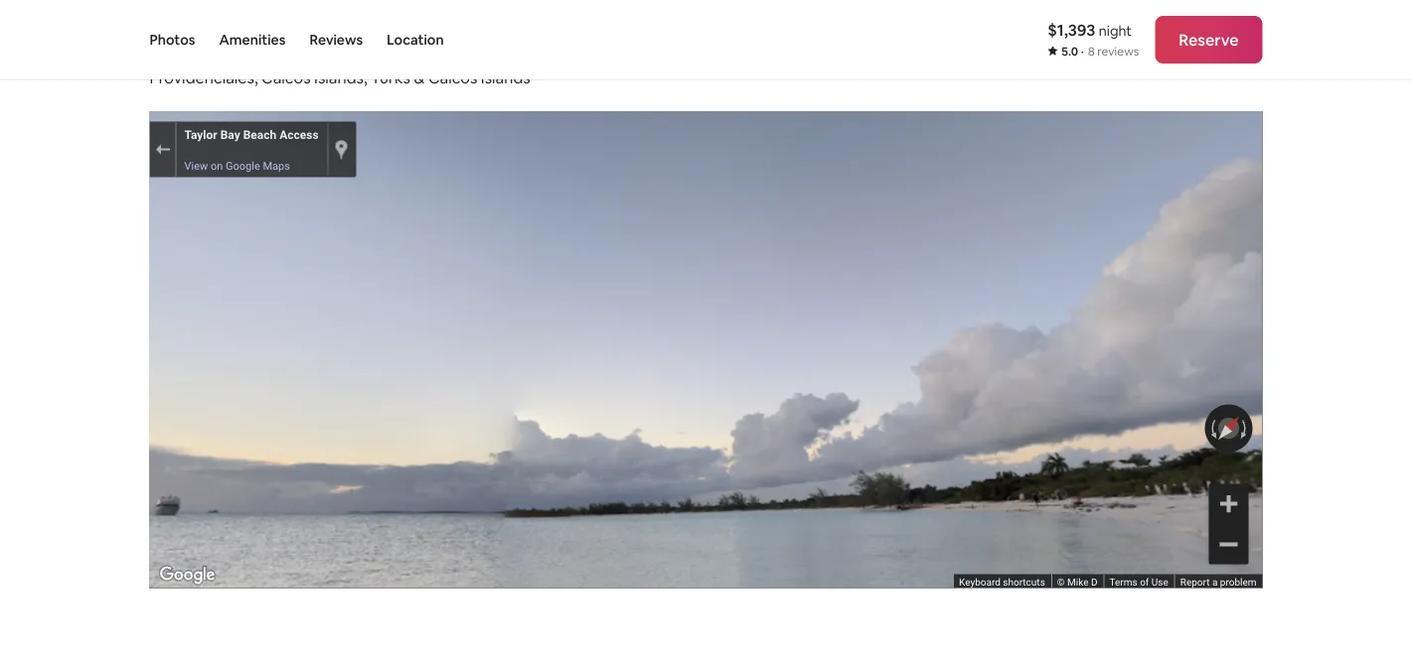 Task type: describe. For each thing, give the bounding box(es) containing it.
reserve
[[1179, 29, 1239, 50]]

5.0
[[1062, 44, 1078, 59]]

1 caicos from the left
[[262, 67, 311, 88]]

providenciales, caicos islands, turks & caicos islands
[[150, 67, 530, 88]]

keyboard
[[959, 576, 1001, 588]]

·
[[1081, 44, 1084, 59]]

taylor bay beach access link
[[184, 128, 319, 142]]

beach
[[243, 128, 277, 142]]

access
[[279, 128, 319, 142]]

$1,393 night
[[1048, 19, 1132, 40]]

on
[[211, 159, 223, 172]]

reviews button
[[310, 0, 363, 80]]

amenities button
[[219, 0, 286, 80]]

islands
[[481, 67, 530, 88]]

a
[[1212, 576, 1218, 588]]

google
[[226, 159, 260, 172]]

view
[[184, 159, 208, 172]]

turks
[[371, 67, 410, 88]]

problem
[[1220, 576, 1257, 588]]

© mike d
[[1057, 576, 1098, 588]]

providenciales,
[[150, 67, 258, 88]]

night
[[1099, 21, 1132, 39]]

view on google maps link
[[184, 159, 290, 172]]

google image
[[155, 563, 220, 589]]

photos
[[150, 31, 195, 49]]

keyboard shortcuts
[[959, 576, 1045, 588]]

2 caicos from the left
[[428, 67, 477, 88]]

maps
[[263, 159, 290, 172]]

report a problem
[[1180, 576, 1257, 588]]

location
[[387, 31, 444, 49]]

use
[[1152, 576, 1169, 588]]

5.0 · 8 reviews
[[1062, 44, 1139, 59]]

keyboard shortcuts button
[[959, 575, 1045, 589]]

report a problem link
[[1180, 576, 1257, 588]]

taylor
[[184, 128, 217, 142]]

bay
[[220, 128, 240, 142]]

view on google maps
[[184, 159, 290, 172]]

exit the street view image
[[155, 144, 170, 155]]



Task type: vqa. For each thing, say whether or not it's contained in the screenshot.
Feb associated with Due Feb 3, 2024
no



Task type: locate. For each thing, give the bounding box(es) containing it.
report
[[1180, 576, 1210, 588]]

reviews
[[1098, 44, 1139, 59]]

d
[[1091, 576, 1098, 588]]

shortcuts
[[1003, 576, 1045, 588]]

taylor bay beach access
[[184, 128, 319, 142]]

where you'll be
[[150, 17, 308, 45]]

terms
[[1110, 576, 1138, 588]]

location button
[[387, 0, 444, 80]]

reviews
[[310, 31, 363, 49]]

caicos right the &
[[428, 67, 477, 88]]

show location on map image
[[335, 139, 348, 160]]

islands,
[[314, 67, 367, 88]]

1 horizontal spatial caicos
[[428, 67, 477, 88]]

photos button
[[150, 0, 195, 80]]

©
[[1057, 576, 1065, 588]]

caicos down be
[[262, 67, 311, 88]]

amenities
[[219, 31, 286, 49]]

terms of use link
[[1110, 576, 1169, 588]]

mike
[[1068, 576, 1089, 588]]

of
[[1140, 576, 1149, 588]]

0 horizontal spatial caicos
[[262, 67, 311, 88]]

reserve button
[[1155, 16, 1263, 64]]

terms of use
[[1110, 576, 1169, 588]]

be
[[281, 17, 308, 45]]

&
[[414, 67, 425, 88]]

you'll
[[223, 17, 277, 45]]

where
[[150, 17, 218, 45]]

caicos
[[262, 67, 311, 88], [428, 67, 477, 88]]

$1,393
[[1048, 19, 1096, 40]]

8
[[1088, 44, 1095, 59]]



